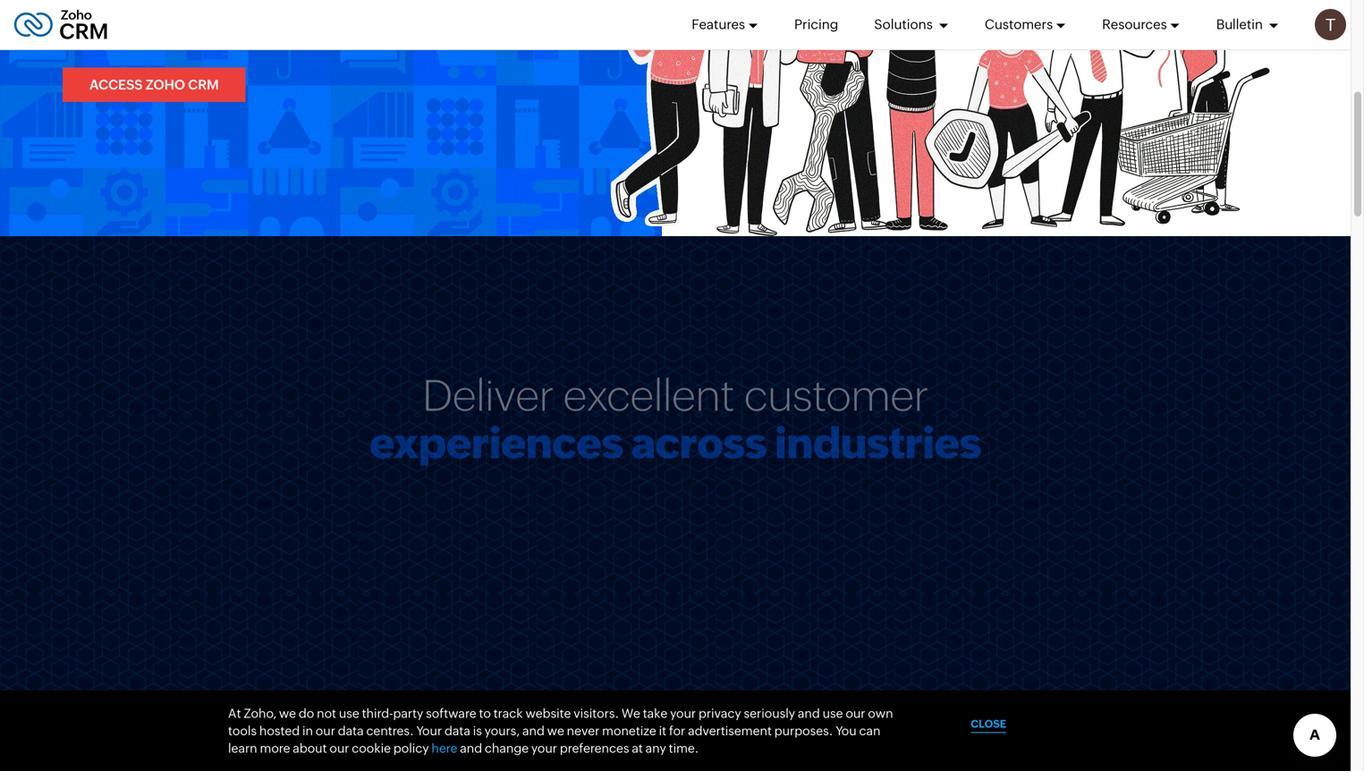 Task type: describe. For each thing, give the bounding box(es) containing it.
tools
[[228, 724, 257, 738]]

never
[[567, 724, 600, 738]]

we
[[622, 706, 640, 720]]

zoho crm logo image
[[13, 5, 108, 44]]

monetize
[[602, 724, 656, 738]]

zoho crm vertical solutions image
[[608, 0, 1270, 236]]

access
[[89, 77, 143, 93]]

1 vertical spatial and
[[522, 724, 545, 738]]

bulletin link
[[1216, 0, 1279, 49]]

solutions
[[874, 17, 936, 32]]

your inside at zoho, we do not use third-party software to track website visitors. we take your privacy seriously and use our own tools hosted in our data centres. your data is yours, and we never monetize it for advertisement purposes. you can learn more about our cookie policy
[[670, 706, 696, 720]]

software
[[426, 706, 476, 720]]

terry turtle image
[[1315, 9, 1346, 40]]

do
[[299, 706, 314, 720]]

here and change your preferences at any time.
[[432, 741, 699, 755]]

for
[[669, 724, 685, 738]]

any
[[646, 741, 666, 755]]

not
[[317, 706, 336, 720]]

0 vertical spatial we
[[279, 706, 296, 720]]

customers
[[985, 17, 1053, 32]]

purposes.
[[774, 724, 833, 738]]

change
[[485, 741, 529, 755]]

1 data from the left
[[338, 724, 364, 738]]

zoho,
[[244, 706, 276, 720]]

2 use from the left
[[823, 706, 843, 720]]

industries
[[775, 417, 981, 467]]

at
[[228, 706, 241, 720]]

can
[[859, 724, 881, 738]]

visitors.
[[574, 706, 619, 720]]

hosted
[[259, 724, 300, 738]]

close
[[971, 718, 1006, 730]]

0 horizontal spatial and
[[460, 741, 482, 755]]

2 data from the left
[[445, 724, 470, 738]]

2 vertical spatial our
[[330, 741, 349, 755]]



Task type: vqa. For each thing, say whether or not it's contained in the screenshot.
Here LINK
yes



Task type: locate. For each thing, give the bounding box(es) containing it.
take
[[643, 706, 668, 720]]

cookie
[[352, 741, 391, 755]]

zoho
[[146, 77, 185, 93]]

data
[[338, 724, 364, 738], [445, 724, 470, 738]]

0 horizontal spatial use
[[339, 706, 359, 720]]

resources link
[[1102, 0, 1181, 49]]

we
[[279, 706, 296, 720], [547, 724, 564, 738]]

policy
[[393, 741, 429, 755]]

third-
[[362, 706, 393, 720]]

excellent
[[563, 370, 735, 419]]

and up purposes.
[[798, 706, 820, 720]]

1 vertical spatial our
[[316, 724, 335, 738]]

1 horizontal spatial we
[[547, 724, 564, 738]]

1 horizontal spatial and
[[522, 724, 545, 738]]

pricing link
[[794, 0, 838, 49]]

party
[[393, 706, 423, 720]]

you
[[836, 724, 857, 738]]

1 horizontal spatial your
[[670, 706, 696, 720]]

access zoho crm
[[89, 77, 219, 93]]

1 use from the left
[[339, 706, 359, 720]]

deliver
[[422, 370, 554, 419]]

across
[[631, 417, 767, 467]]

more
[[260, 741, 290, 755]]

1 horizontal spatial data
[[445, 724, 470, 738]]

time.
[[669, 741, 699, 755]]

0 horizontal spatial data
[[338, 724, 364, 738]]

0 horizontal spatial we
[[279, 706, 296, 720]]

our right about
[[330, 741, 349, 755]]

about
[[293, 741, 327, 755]]

0 vertical spatial your
[[670, 706, 696, 720]]

experiences
[[369, 417, 623, 467]]

crm
[[188, 77, 219, 93]]

use up you
[[823, 706, 843, 720]]

centres.
[[366, 724, 414, 738]]

learn
[[228, 741, 257, 755]]

deliver excellent customer experiences across industries
[[369, 370, 981, 467]]

it
[[659, 724, 667, 738]]

1 vertical spatial we
[[547, 724, 564, 738]]

2 vertical spatial and
[[460, 741, 482, 755]]

at
[[632, 741, 643, 755]]

use right not
[[339, 706, 359, 720]]

preferences
[[560, 741, 629, 755]]

our up you
[[846, 706, 865, 720]]

0 horizontal spatial your
[[531, 741, 557, 755]]

resources
[[1102, 17, 1167, 32]]

is
[[473, 724, 482, 738]]

our down not
[[316, 724, 335, 738]]

and down 'is'
[[460, 741, 482, 755]]

2 horizontal spatial and
[[798, 706, 820, 720]]

your up for
[[670, 706, 696, 720]]

0 vertical spatial our
[[846, 706, 865, 720]]

access zoho crm link
[[63, 68, 246, 102]]

and
[[798, 706, 820, 720], [522, 724, 545, 738], [460, 741, 482, 755]]

features link
[[692, 0, 759, 49]]

yours,
[[485, 724, 520, 738]]

we down "website"
[[547, 724, 564, 738]]

we left do
[[279, 706, 296, 720]]

own
[[868, 706, 893, 720]]

our
[[846, 706, 865, 720], [316, 724, 335, 738], [330, 741, 349, 755]]

solutions link
[[874, 0, 949, 49]]

your
[[670, 706, 696, 720], [531, 741, 557, 755]]

your down "website"
[[531, 741, 557, 755]]

here link
[[432, 741, 457, 755]]

and down "website"
[[522, 724, 545, 738]]

features
[[692, 17, 745, 32]]

in
[[302, 724, 313, 738]]

data down the software
[[445, 724, 470, 738]]

advertisement
[[688, 724, 772, 738]]

customer
[[744, 370, 929, 419]]

here
[[432, 741, 457, 755]]

use
[[339, 706, 359, 720], [823, 706, 843, 720]]

0 vertical spatial and
[[798, 706, 820, 720]]

website
[[526, 706, 571, 720]]

to
[[479, 706, 491, 720]]

privacy
[[699, 706, 741, 720]]

track
[[494, 706, 523, 720]]

pricing
[[794, 17, 838, 32]]

bulletin
[[1216, 17, 1266, 32]]

data up cookie
[[338, 724, 364, 738]]

at zoho, we do not use third-party software to track website visitors. we take your privacy seriously and use our own tools hosted in our data centres. your data is yours, and we never monetize it for advertisement purposes. you can learn more about our cookie policy
[[228, 706, 893, 755]]

1 vertical spatial your
[[531, 741, 557, 755]]

your
[[416, 724, 442, 738]]

1 horizontal spatial use
[[823, 706, 843, 720]]

seriously
[[744, 706, 795, 720]]



